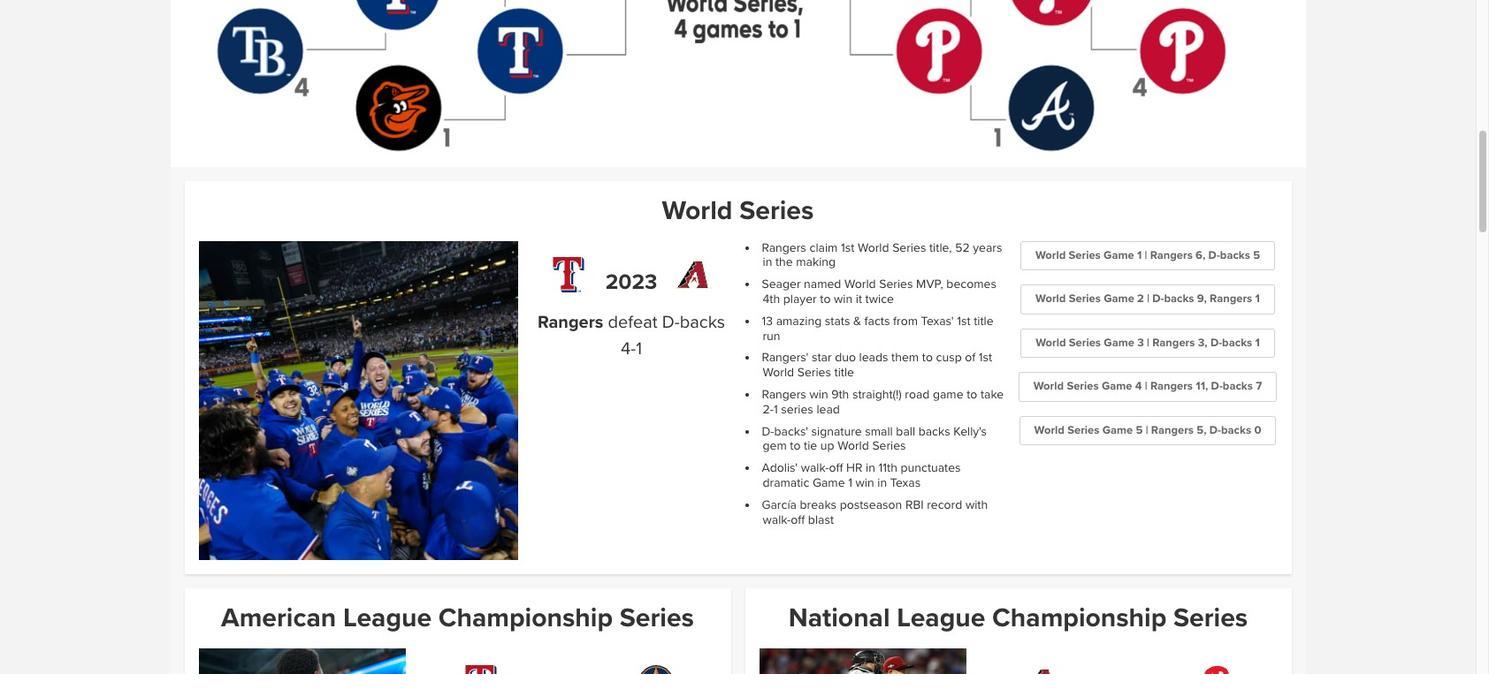 Task type: vqa. For each thing, say whether or not it's contained in the screenshot.
in to the left
yes



Task type: locate. For each thing, give the bounding box(es) containing it.
backs left 0
[[1222, 424, 1252, 438]]

| up world series game 2 | d-backs 9, rangers 1
[[1145, 248, 1148, 262]]

2 horizontal spatial 1st
[[979, 351, 993, 366]]

making
[[796, 255, 836, 270]]

backs inside "button"
[[1223, 336, 1253, 350]]

blast
[[808, 513, 834, 528]]

| down world series game 4 | rangers 11, d-backs 7 link
[[1146, 424, 1149, 438]]

1 up 7
[[1256, 336, 1260, 350]]

| inside world series game 3 | rangers 3, d-backs 1 "button"
[[1147, 336, 1150, 350]]

league
[[343, 602, 432, 635], [897, 602, 986, 635]]

1 inside rangers defeat d-backs 4-1
[[636, 339, 642, 360]]

postseason
[[840, 498, 903, 513]]

0 vertical spatial win
[[834, 292, 853, 307]]

win left it at the top right of page
[[834, 292, 853, 307]]

| for 4
[[1145, 380, 1148, 394]]

world series game 1 | rangers 6, d-backs 5 link
[[1021, 241, 1276, 271]]

garcía breaks postseason rbi record with walk-off blast link
[[762, 498, 988, 528]]

0 horizontal spatial off
[[791, 513, 805, 528]]

series
[[781, 402, 814, 417]]

world series game 5 | rangers 5, d-backs 0 button
[[1020, 416, 1277, 446]]

1 horizontal spatial 1st
[[957, 314, 971, 329]]

1 vertical spatial 5
[[1136, 424, 1143, 438]]

championship
[[439, 602, 613, 635], [993, 602, 1167, 635]]

52
[[955, 240, 970, 255]]

1 championship from the left
[[439, 602, 613, 635]]

5
[[1254, 248, 1261, 262], [1136, 424, 1143, 438]]

game left 3
[[1104, 336, 1135, 350]]

2 championship from the left
[[993, 602, 1167, 635]]

1 horizontal spatial 5
[[1254, 248, 1261, 262]]

world series game 1 | rangers 6, d-backs 5 button
[[1021, 241, 1276, 271]]

game inside world series game 5 | rangers 5, d-backs 0 button
[[1103, 424, 1133, 438]]

rangers left 3,
[[1153, 336, 1195, 350]]

to left the "tie"
[[790, 439, 801, 454]]

| inside world series game 2 | d-backs 9, rangers 1 button
[[1147, 292, 1150, 306]]

world series game 3 | rangers 3, d-backs 1
[[1036, 336, 1260, 350]]

rangers left the 11,
[[1151, 380, 1193, 394]]

hr
[[847, 461, 863, 476]]

0 horizontal spatial in
[[763, 255, 773, 270]]

rangers up 'seager'
[[762, 240, 807, 255]]

1 horizontal spatial in
[[866, 461, 876, 476]]

0 horizontal spatial 5
[[1136, 424, 1143, 438]]

backs
[[1220, 248, 1251, 262], [1164, 292, 1195, 306], [680, 312, 725, 333], [1223, 336, 1253, 350], [1223, 380, 1253, 394], [1222, 424, 1252, 438], [919, 424, 951, 439]]

d- right 5, at the bottom of the page
[[1210, 424, 1222, 438]]

series inside "button"
[[1069, 336, 1101, 350]]

game up "breaks"
[[813, 476, 845, 491]]

d- inside rangers defeat d-backs 4-1
[[662, 312, 680, 333]]

world series game 5 | rangers 5, d-backs 0 link
[[1020, 416, 1277, 446]]

0 vertical spatial 5
[[1254, 248, 1261, 262]]

of
[[965, 351, 976, 366]]

| right 3
[[1147, 336, 1150, 350]]

1 up 2
[[1137, 248, 1142, 262]]

0 vertical spatial 1st
[[841, 240, 855, 255]]

seager
[[762, 277, 801, 292]]

world series
[[662, 194, 814, 227]]

1 horizontal spatial off
[[829, 461, 843, 476]]

walk- down the "tie"
[[801, 461, 829, 476]]

1 down the defeat
[[636, 339, 642, 360]]

off left blast
[[791, 513, 805, 528]]

| right the 4
[[1145, 380, 1148, 394]]

american
[[221, 602, 336, 635]]

title down becomes at right top
[[974, 314, 994, 329]]

game
[[1104, 248, 1135, 262], [1104, 292, 1135, 306], [1104, 336, 1135, 350], [1102, 380, 1133, 394], [1103, 424, 1133, 438], [813, 476, 845, 491]]

game for 3
[[1104, 336, 1135, 350]]

walk- down dramatic
[[763, 513, 791, 528]]

rangers left the defeat
[[538, 312, 604, 333]]

title up 9th
[[835, 366, 854, 381]]

backs left 13
[[680, 312, 725, 333]]

rangers right 9,
[[1210, 292, 1253, 306]]

d-backs' signature small ball backs kelly's gem to tie up world series link
[[762, 424, 987, 454]]

game inside world series game 2 | d-backs 9, rangers 1 button
[[1104, 292, 1135, 306]]

game inside rangers claim 1st world series title, 52 years in the making seager named world series mvp, becomes 4th player to win it twice 13 amazing stats & facts from texas' 1st title run rangers' star duo leads them to cusp of 1st world series title rangers win 9th straight(!) road game to take 2-1 series lead d-backs' signature small ball backs kelly's gem to tie up world series adolis' walk-off hr in 11th punctuates dramatic game 1 win in texas garcía breaks postseason rbi record with walk-off blast
[[813, 476, 845, 491]]

rangers inside world series game 4 | rangers 11, d-backs 7 button
[[1151, 380, 1193, 394]]

game left the 4
[[1102, 380, 1133, 394]]

1st right texas'
[[957, 314, 971, 329]]

backs right 6,
[[1220, 248, 1251, 262]]

them
[[892, 351, 919, 366]]

cusp
[[936, 351, 962, 366]]

off
[[829, 461, 843, 476], [791, 513, 805, 528]]

1 league from the left
[[343, 602, 432, 635]]

rangers left 5, at the bottom of the page
[[1152, 424, 1194, 438]]

rangers defeat d-backs 4-1
[[538, 312, 725, 360]]

rangers left 6,
[[1150, 248, 1193, 262]]

tie
[[804, 439, 818, 454]]

rangers inside world series game 2 | d-backs 9, rangers 1 button
[[1210, 292, 1253, 306]]

game left 2
[[1104, 292, 1135, 306]]

d- down 2-
[[762, 424, 774, 439]]

| right 2
[[1147, 292, 1150, 306]]

world series game 2 | d-backs 9, rangers 1
[[1036, 292, 1260, 306]]

| for 2
[[1147, 292, 1150, 306]]

game inside world series game 3 | rangers 3, d-backs 1 "button"
[[1104, 336, 1135, 350]]

d- right the defeat
[[662, 312, 680, 333]]

win
[[834, 292, 853, 307], [810, 387, 828, 403], [856, 476, 875, 491]]

player
[[783, 292, 817, 307]]

league for national
[[897, 602, 986, 635]]

0 horizontal spatial 1st
[[841, 240, 855, 255]]

game inside world series game 1 | rangers 6, d-backs 5 button
[[1104, 248, 1135, 262]]

off left the hr
[[829, 461, 843, 476]]

in
[[763, 255, 773, 270], [866, 461, 876, 476], [878, 476, 887, 491]]

1 right 9,
[[1256, 292, 1260, 306]]

championship for national league championship series
[[993, 602, 1167, 635]]

walk-
[[801, 461, 829, 476], [763, 513, 791, 528]]

win up "postseason"
[[856, 476, 875, 491]]

title
[[974, 314, 994, 329], [835, 366, 854, 381]]

0 horizontal spatial title
[[835, 366, 854, 381]]

road
[[905, 387, 930, 403]]

0 vertical spatial off
[[829, 461, 843, 476]]

| inside world series game 1 | rangers 6, d-backs 5 button
[[1145, 248, 1148, 262]]

2 league from the left
[[897, 602, 986, 635]]

| inside world series game 4 | rangers 11, d-backs 7 button
[[1145, 380, 1148, 394]]

game down world series game 4 | rangers 11, d-backs 7 button
[[1103, 424, 1133, 438]]

game inside world series game 4 | rangers 11, d-backs 7 button
[[1102, 380, 1133, 394]]

1
[[1137, 248, 1142, 262], [1256, 292, 1260, 306], [1256, 336, 1260, 350], [636, 339, 642, 360], [774, 402, 778, 417], [848, 476, 853, 491]]

rangers
[[762, 240, 807, 255], [1150, 248, 1193, 262], [1210, 292, 1253, 306], [538, 312, 604, 333], [1153, 336, 1195, 350], [1151, 380, 1193, 394], [762, 387, 807, 403], [1152, 424, 1194, 438]]

rangers'
[[762, 351, 809, 366]]

4-
[[621, 339, 636, 360]]

backs right 3,
[[1223, 336, 1253, 350]]

1 vertical spatial win
[[810, 387, 828, 403]]

in left texas
[[878, 476, 887, 491]]

to
[[820, 292, 831, 307], [922, 351, 933, 366], [967, 387, 978, 403], [790, 439, 801, 454]]

years
[[973, 240, 1003, 255]]

backs right ball at the bottom of page
[[919, 424, 951, 439]]

rangers claim 1st world series title, 52 years in the making seager named world series mvp, becomes 4th player to win it twice 13 amazing stats & facts from texas' 1st title run rangers' star duo leads them to cusp of 1st world series title rangers win 9th straight(!) road game to take 2-1 series lead d-backs' signature small ball backs kelly's gem to tie up world series adolis' walk-off hr in 11th punctuates dramatic game 1 win in texas garcía breaks postseason rbi record with walk-off blast
[[762, 240, 1004, 528]]

texas'
[[921, 314, 954, 329]]

adolis'
[[762, 461, 798, 476]]

|
[[1145, 248, 1148, 262], [1147, 292, 1150, 306], [1147, 336, 1150, 350], [1145, 380, 1148, 394], [1146, 424, 1149, 438]]

backs inside rangers claim 1st world series title, 52 years in the making seager named world series mvp, becomes 4th player to win it twice 13 amazing stats & facts from texas' 1st title run rangers' star duo leads them to cusp of 1st world series title rangers win 9th straight(!) road game to take 2-1 series lead d-backs' signature small ball backs kelly's gem to tie up world series adolis' walk-off hr in 11th punctuates dramatic game 1 win in texas garcía breaks postseason rbi record with walk-off blast
[[919, 424, 951, 439]]

claim
[[810, 240, 838, 255]]

d- right 6,
[[1209, 248, 1221, 262]]

1 horizontal spatial walk-
[[801, 461, 829, 476]]

| inside world series game 5 | rangers 5, d-backs 0 button
[[1146, 424, 1149, 438]]

from
[[893, 314, 918, 329]]

rangers down rangers'
[[762, 387, 807, 403]]

small
[[865, 424, 893, 439]]

rangers inside world series game 5 | rangers 5, d-backs 0 button
[[1152, 424, 1194, 438]]

0
[[1255, 424, 1262, 438]]

1st right claim
[[841, 240, 855, 255]]

defeat
[[608, 312, 658, 333]]

0 horizontal spatial championship
[[439, 602, 613, 635]]

backs inside button
[[1220, 248, 1251, 262]]

dramatic
[[763, 476, 810, 491]]

world inside button
[[1035, 424, 1065, 438]]

game up world series game 2 | d-backs 9, rangers 1
[[1104, 248, 1135, 262]]

rbi
[[906, 498, 924, 513]]

| for 5
[[1146, 424, 1149, 438]]

ball
[[896, 424, 916, 439]]

rangers inside world series game 3 | rangers 3, d-backs 1 "button"
[[1153, 336, 1195, 350]]

it
[[856, 292, 862, 307]]

in right the hr
[[866, 461, 876, 476]]

0 horizontal spatial league
[[343, 602, 432, 635]]

5 right 6,
[[1254, 248, 1261, 262]]

1 vertical spatial off
[[791, 513, 805, 528]]

d-
[[1209, 248, 1221, 262], [1153, 292, 1164, 306], [662, 312, 680, 333], [1211, 336, 1223, 350], [1211, 380, 1223, 394], [1210, 424, 1222, 438], [762, 424, 774, 439]]

1 horizontal spatial league
[[897, 602, 986, 635]]

world inside button
[[1036, 248, 1066, 262]]

1 horizontal spatial championship
[[993, 602, 1167, 635]]

win left 9th
[[810, 387, 828, 403]]

5 down the 4
[[1136, 424, 1143, 438]]

world
[[662, 194, 733, 227], [858, 240, 889, 255], [1036, 248, 1066, 262], [845, 277, 876, 292], [1036, 292, 1066, 306], [1036, 336, 1066, 350], [763, 366, 794, 381], [1034, 380, 1064, 394], [1035, 424, 1065, 438], [838, 439, 869, 454]]

1st right of
[[979, 351, 993, 366]]

rangers win 9th straight(!) road game to take 2-1 series lead link
[[762, 387, 1004, 417]]

world series game 4 | rangers 11, d-backs 7
[[1034, 380, 1262, 394]]

1 horizontal spatial title
[[974, 314, 994, 329]]

2 horizontal spatial win
[[856, 476, 875, 491]]

with
[[966, 498, 988, 513]]

1st
[[841, 240, 855, 255], [957, 314, 971, 329], [979, 351, 993, 366]]

d- right 3,
[[1211, 336, 1223, 350]]

world series game 2 | d-backs 9, rangers 1 link
[[1021, 285, 1275, 315]]

0 horizontal spatial walk-
[[763, 513, 791, 528]]

to left cusp
[[922, 351, 933, 366]]

series
[[740, 194, 814, 227], [893, 240, 926, 255], [1069, 248, 1101, 262], [879, 277, 913, 292], [1069, 292, 1101, 306], [1069, 336, 1101, 350], [798, 366, 831, 381], [1067, 380, 1099, 394], [1068, 424, 1100, 438], [872, 439, 906, 454], [620, 602, 694, 635], [1174, 602, 1248, 635]]

in left the
[[763, 255, 773, 270]]

9th
[[832, 387, 849, 403]]



Task type: describe. For each thing, give the bounding box(es) containing it.
| for 1
[[1145, 248, 1148, 262]]

4
[[1136, 380, 1142, 394]]

game for 4
[[1102, 380, 1133, 394]]

backs inside rangers defeat d-backs 4-1
[[680, 312, 725, 333]]

national league championship series
[[789, 602, 1248, 635]]

backs inside button
[[1222, 424, 1252, 438]]

straight(!)
[[853, 387, 902, 403]]

game for 1
[[1104, 248, 1135, 262]]

3
[[1138, 336, 1144, 350]]

world series game 2 | d-backs 9, rangers 1 button
[[1021, 285, 1275, 315]]

gem
[[763, 439, 787, 454]]

series inside button
[[1069, 248, 1101, 262]]

2023
[[606, 269, 658, 295]]

title,
[[930, 240, 952, 255]]

signature
[[812, 424, 862, 439]]

game for 5
[[1103, 424, 1133, 438]]

d- right 2
[[1153, 292, 1164, 306]]

world series game 1 | rangers 6, d-backs 5
[[1036, 248, 1261, 262]]

breaks
[[800, 498, 837, 513]]

d- right the 11,
[[1211, 380, 1223, 394]]

league for american
[[343, 602, 432, 635]]

backs left 7
[[1223, 380, 1253, 394]]

rangers inside world series game 1 | rangers 6, d-backs 5 button
[[1150, 248, 1193, 262]]

game
[[933, 387, 964, 403]]

13
[[762, 314, 773, 329]]

d- inside rangers claim 1st world series title, 52 years in the making seager named world series mvp, becomes 4th player to win it twice 13 amazing stats & facts from texas' 1st title run rangers' star duo leads them to cusp of 1st world series title rangers win 9th straight(!) road game to take 2-1 series lead d-backs' signature small ball backs kelly's gem to tie up world series adolis' walk-off hr in 11th punctuates dramatic game 1 win in texas garcía breaks postseason rbi record with walk-off blast
[[762, 424, 774, 439]]

2
[[1138, 292, 1144, 306]]

facts
[[865, 314, 890, 329]]

11,
[[1196, 380, 1209, 394]]

to up 'stats'
[[820, 292, 831, 307]]

6,
[[1196, 248, 1206, 262]]

championship for american league championship series
[[439, 602, 613, 635]]

kelly's
[[954, 424, 987, 439]]

1 left series
[[774, 402, 778, 417]]

becomes
[[947, 277, 997, 292]]

star
[[812, 351, 832, 366]]

11th
[[879, 461, 898, 476]]

9,
[[1198, 292, 1207, 306]]

mvp,
[[916, 277, 944, 292]]

the
[[776, 255, 793, 270]]

rangers claim 1st world series title, 52 years in the making link
[[762, 240, 1003, 270]]

d- inside button
[[1209, 248, 1221, 262]]

world inside "button"
[[1036, 336, 1066, 350]]

3,
[[1198, 336, 1208, 350]]

7
[[1256, 380, 1262, 394]]

1 inside button
[[1137, 248, 1142, 262]]

rangers' star duo leads them to cusp of 1st world series title link
[[762, 351, 993, 381]]

world series game 3 | rangers 3, d-backs 1 button
[[1021, 329, 1275, 358]]

1 inside button
[[1256, 292, 1260, 306]]

5 inside button
[[1254, 248, 1261, 262]]

d- inside "button"
[[1211, 336, 1223, 350]]

4th
[[763, 292, 780, 307]]

series inside button
[[1068, 424, 1100, 438]]

adolis' walk-off hr in 11th punctuates dramatic game 1 win in texas link
[[762, 461, 961, 491]]

1 vertical spatial title
[[835, 366, 854, 381]]

world series game 3 | rangers 3, d-backs 1 link
[[1021, 329, 1275, 358]]

1 vertical spatial 1st
[[957, 314, 971, 329]]

2 vertical spatial 1st
[[979, 351, 993, 366]]

stats
[[825, 314, 850, 329]]

0 horizontal spatial win
[[810, 387, 828, 403]]

1 inside "button"
[[1256, 336, 1260, 350]]

2 horizontal spatial in
[[878, 476, 887, 491]]

backs left 9,
[[1164, 292, 1195, 306]]

backs'
[[774, 424, 808, 439]]

run
[[763, 329, 781, 344]]

lead
[[817, 402, 840, 417]]

named
[[804, 277, 842, 292]]

to left take
[[967, 387, 978, 403]]

13 amazing stats & facts from texas' 1st title run link
[[762, 314, 994, 344]]

1 up "postseason"
[[848, 476, 853, 491]]

0 vertical spatial title
[[974, 314, 994, 329]]

garcía
[[762, 498, 797, 513]]

2 vertical spatial win
[[856, 476, 875, 491]]

leads
[[859, 351, 889, 366]]

rangers inside rangers defeat d-backs 4-1
[[538, 312, 604, 333]]

duo
[[835, 351, 856, 366]]

world series game 4 | rangers 11, d-backs 7 button
[[1019, 373, 1278, 402]]

american league championship series
[[221, 602, 694, 635]]

national
[[789, 602, 890, 635]]

d- inside button
[[1210, 424, 1222, 438]]

twice
[[866, 292, 894, 307]]

world series game 5 | rangers 5, d-backs 0
[[1035, 424, 1262, 438]]

1 vertical spatial walk-
[[763, 513, 791, 528]]

amazing
[[776, 314, 822, 329]]

punctuates
[[901, 461, 961, 476]]

0 vertical spatial walk-
[[801, 461, 829, 476]]

texas
[[890, 476, 921, 491]]

take
[[981, 387, 1004, 403]]

game for 2
[[1104, 292, 1135, 306]]

5,
[[1197, 424, 1207, 438]]

world series game 4 | rangers 11, d-backs 7 link
[[1019, 373, 1278, 402]]

record
[[927, 498, 963, 513]]

seager named world series mvp, becomes 4th player to win it twice link
[[762, 277, 997, 307]]

1 horizontal spatial win
[[834, 292, 853, 307]]

5 inside button
[[1136, 424, 1143, 438]]

up
[[821, 439, 835, 454]]

| for 3
[[1147, 336, 1150, 350]]

2-
[[763, 402, 774, 417]]

&
[[854, 314, 862, 329]]



